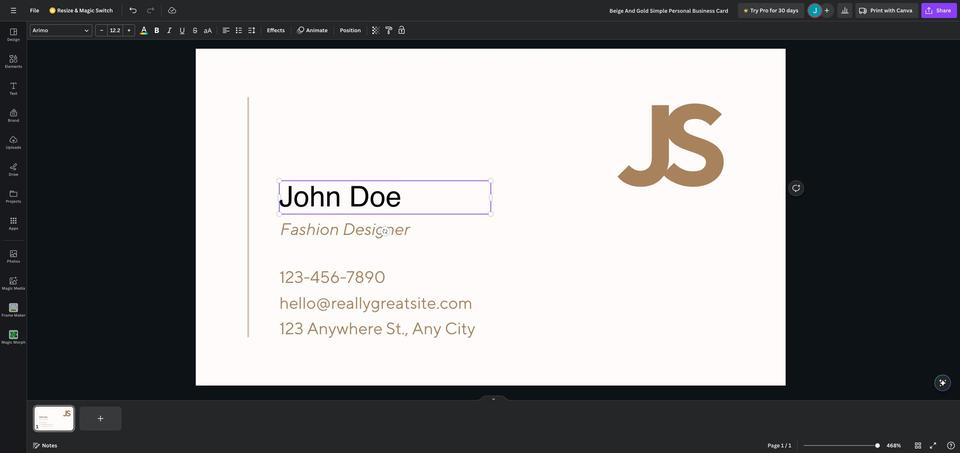 Task type: locate. For each thing, give the bounding box(es) containing it.
main menu bar
[[0, 0, 961, 21]]

None text field
[[279, 178, 491, 218]]

– – number field
[[110, 27, 120, 34]]

Page title text field
[[42, 424, 45, 431]]

group
[[95, 24, 135, 36]]

color range image
[[140, 33, 148, 35]]

Zoom button
[[882, 440, 907, 452]]



Task type: describe. For each thing, give the bounding box(es) containing it.
page 1 image
[[33, 407, 75, 431]]

hide pages image
[[476, 396, 512, 402]]

side panel tab list
[[0, 21, 27, 352]]

Design title text field
[[604, 3, 736, 18]]



Task type: vqa. For each thing, say whether or not it's contained in the screenshot.
for to the middle
no



